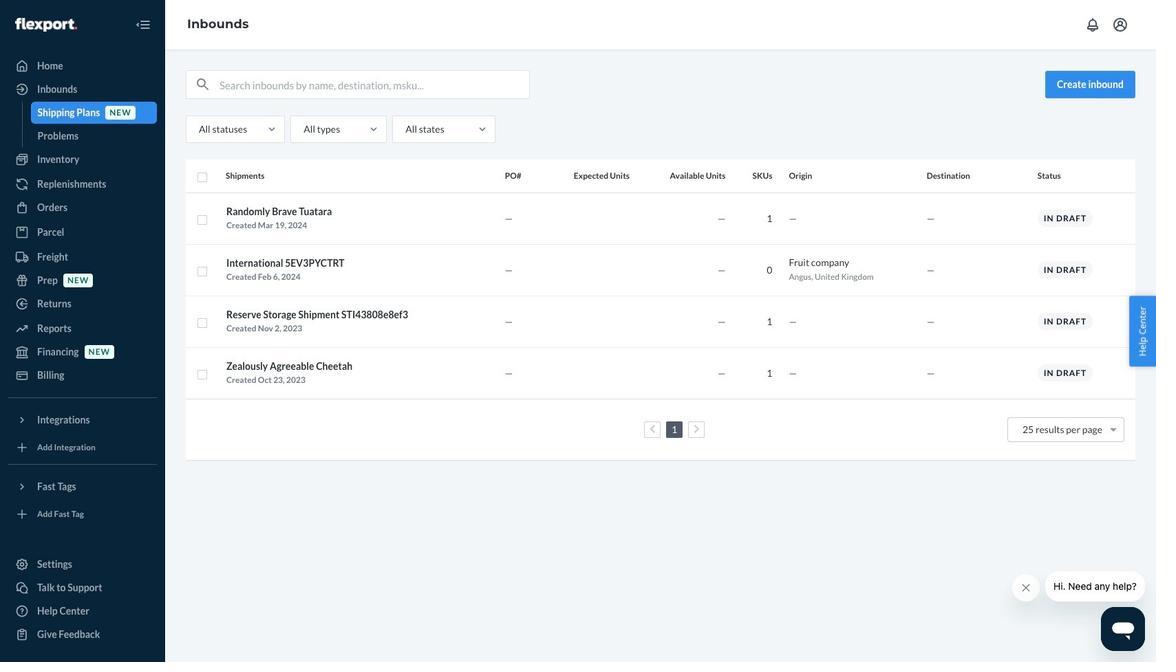Task type: vqa. For each thing, say whether or not it's contained in the screenshot.
"chevron left" icon
yes



Task type: describe. For each thing, give the bounding box(es) containing it.
1 square image from the top
[[197, 172, 208, 183]]

Search inbounds by name, destination, msku... text field
[[220, 71, 529, 98]]

flexport logo image
[[15, 18, 77, 31]]

3 square image from the top
[[197, 370, 208, 381]]

open account menu image
[[1112, 17, 1129, 33]]



Task type: locate. For each thing, give the bounding box(es) containing it.
2 vertical spatial square image
[[197, 370, 208, 381]]

0 vertical spatial square image
[[197, 215, 208, 226]]

open notifications image
[[1085, 17, 1101, 33]]

1 vertical spatial square image
[[197, 318, 208, 329]]

chevron left image
[[650, 425, 656, 435]]

chevron right image
[[694, 425, 700, 435]]

close navigation image
[[135, 17, 151, 33]]

1 square image from the top
[[197, 215, 208, 226]]

square image
[[197, 172, 208, 183], [197, 318, 208, 329]]

square image
[[197, 215, 208, 226], [197, 267, 208, 278], [197, 370, 208, 381]]

2 square image from the top
[[197, 318, 208, 329]]

0 vertical spatial square image
[[197, 172, 208, 183]]

2 square image from the top
[[197, 267, 208, 278]]

option
[[1023, 424, 1103, 435]]

1 vertical spatial square image
[[197, 267, 208, 278]]



